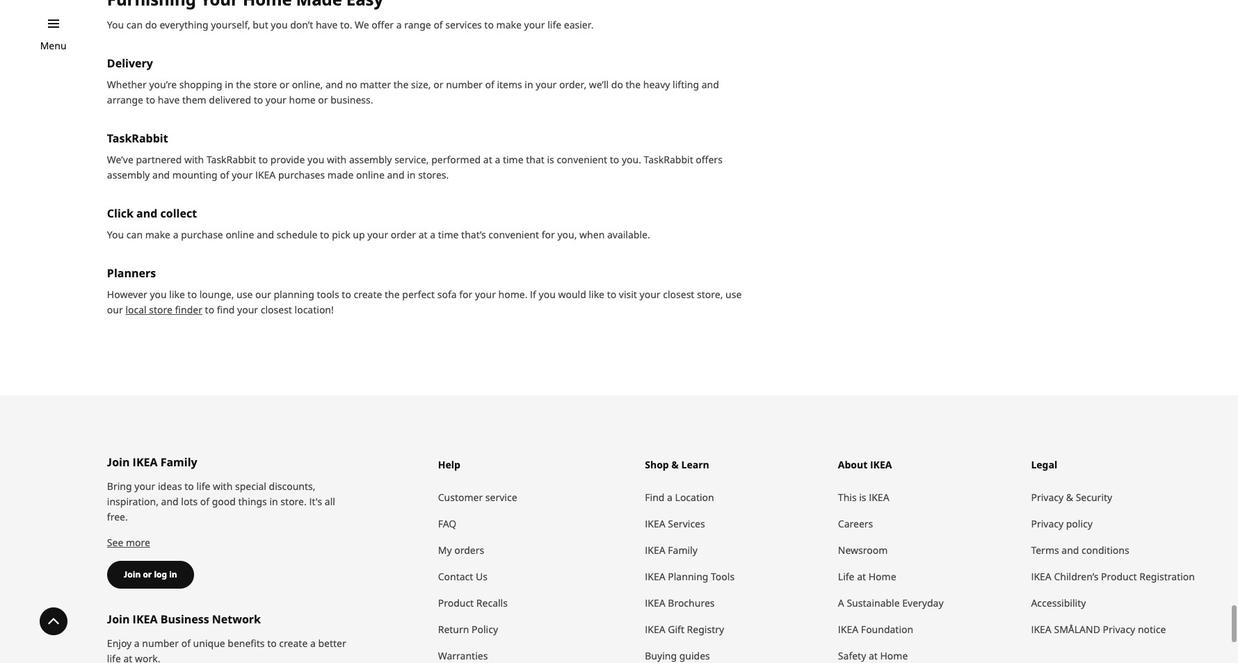 Task type: locate. For each thing, give the bounding box(es) containing it.
2 like from the left
[[589, 288, 605, 301]]

1 horizontal spatial convenient
[[557, 153, 608, 166]]

0 vertical spatial you
[[107, 18, 124, 31]]

to up lots
[[185, 480, 194, 493]]

1 horizontal spatial store
[[254, 78, 277, 91]]

this
[[838, 491, 857, 504]]

0 vertical spatial have
[[316, 18, 338, 31]]

1 horizontal spatial life
[[196, 480, 210, 493]]

partnered
[[136, 153, 182, 166]]

1 vertical spatial online
[[226, 228, 254, 241]]

of
[[434, 18, 443, 31], [485, 78, 495, 91], [220, 168, 229, 182], [200, 495, 210, 508], [181, 637, 191, 650]]

to left pick
[[320, 228, 330, 241]]

would
[[558, 288, 586, 301]]

can up "delivery" at the left top
[[127, 18, 143, 31]]

1 vertical spatial home
[[881, 650, 908, 663]]

1 vertical spatial for
[[459, 288, 473, 301]]

1 horizontal spatial do
[[612, 78, 623, 91]]

1 horizontal spatial closest
[[663, 288, 695, 301]]

at inside enjoy a number of unique benefits to create a better life at work.
[[123, 652, 132, 664]]

a inside 'taskrabbit we've partnered with taskrabbit to provide you with assembly service, performed at a time that is convenient to you. taskrabbit offers assembly and mounting of your ikea purchases made online and in stores.'
[[495, 153, 500, 166]]

foundation
[[861, 623, 914, 636]]

family down "services"
[[668, 544, 698, 557]]

1 like from the left
[[169, 288, 185, 301]]

1 vertical spatial family
[[668, 544, 698, 557]]

closest left store,
[[663, 288, 695, 301]]

home up the a sustainable everyday
[[869, 570, 897, 584]]

for left you,
[[542, 228, 555, 241]]

or right size,
[[434, 78, 444, 91]]

ikea down find
[[645, 518, 666, 531]]

to inside click and collect you can make a purchase online and schedule to pick up your order at a time that's convenient for you, when available.
[[320, 228, 330, 241]]

privacy down accessibility link at bottom right
[[1103, 623, 1136, 636]]

registration
[[1140, 570, 1195, 584]]

tools
[[711, 570, 735, 584]]

2 vertical spatial life
[[107, 652, 121, 664]]

online right made at the left of page
[[356, 168, 385, 182]]

1 vertical spatial privacy
[[1032, 518, 1064, 531]]

family up ideas in the bottom left of the page
[[161, 455, 197, 470]]

conditions
[[1082, 544, 1130, 557]]

0 vertical spatial create
[[354, 288, 382, 301]]

join or log in button
[[107, 561, 194, 589]]

ikea down terms
[[1032, 570, 1052, 584]]

2 horizontal spatial with
[[327, 153, 347, 166]]

0 vertical spatial is
[[547, 153, 554, 166]]

to left 'you.'
[[610, 153, 619, 166]]

0 vertical spatial make
[[496, 18, 522, 31]]

if
[[530, 288, 536, 301]]

finder
[[175, 303, 202, 316]]

the inside however you like to lounge, use our planning tools to create the perfect sofa for your home. if you would like to visit your closest store, use our
[[385, 288, 400, 301]]

0 vertical spatial can
[[127, 18, 143, 31]]

available.
[[607, 228, 650, 241]]

1 horizontal spatial like
[[589, 288, 605, 301]]

create
[[354, 288, 382, 301], [279, 637, 308, 650]]

0 horizontal spatial is
[[547, 153, 554, 166]]

family inside ikea family link
[[668, 544, 698, 557]]

number right size,
[[446, 78, 483, 91]]

ikea down accessibility
[[1032, 623, 1052, 636]]

join inside button
[[124, 569, 141, 581]]

make
[[496, 18, 522, 31], [145, 228, 170, 241]]

the left heavy
[[626, 78, 641, 91]]

1 horizontal spatial number
[[446, 78, 483, 91]]

0 horizontal spatial create
[[279, 637, 308, 650]]

0 horizontal spatial do
[[145, 18, 157, 31]]

and right lifting at the top
[[702, 78, 719, 91]]

can down click on the top of page
[[127, 228, 143, 241]]

in down service,
[[407, 168, 416, 182]]

at right order
[[419, 228, 428, 241]]

my orders link
[[438, 538, 631, 564]]

taskrabbit
[[107, 131, 168, 146], [207, 153, 256, 166], [644, 153, 694, 166]]

taskrabbit up we've at the top left
[[107, 131, 168, 146]]

privacy & security
[[1032, 491, 1113, 504]]

0 vertical spatial number
[[446, 78, 483, 91]]

privacy up terms
[[1032, 518, 1064, 531]]

for inside click and collect you can make a purchase online and schedule to pick up your order at a time that's convenient for you, when available.
[[542, 228, 555, 241]]

you're
[[149, 78, 177, 91]]

store.
[[281, 495, 307, 508]]

0 vertical spatial store
[[254, 78, 277, 91]]

1 vertical spatial number
[[142, 637, 179, 650]]

online inside 'taskrabbit we've partnered with taskrabbit to provide you with assembly service, performed at a time that is convenient to you. taskrabbit offers assembly and mounting of your ikea purchases made online and in stores.'
[[356, 168, 385, 182]]

0 vertical spatial family
[[161, 455, 197, 470]]

0 horizontal spatial our
[[107, 303, 123, 316]]

1 vertical spatial assembly
[[107, 168, 150, 182]]

our down however
[[107, 303, 123, 316]]

0 horizontal spatial product
[[438, 597, 474, 610]]

time inside 'taskrabbit we've partnered with taskrabbit to provide you with assembly service, performed at a time that is convenient to you. taskrabbit offers assembly and mounting of your ikea purchases made online and in stores.'
[[503, 153, 524, 166]]

planning
[[668, 570, 709, 584]]

0 horizontal spatial with
[[184, 153, 204, 166]]

make right 'services'
[[496, 18, 522, 31]]

order
[[391, 228, 416, 241]]

1 horizontal spatial our
[[255, 288, 271, 301]]

local store finder link
[[126, 303, 202, 316]]

1 horizontal spatial assembly
[[349, 153, 392, 166]]

join for join ikea business network
[[107, 612, 130, 627]]

and down ideas in the bottom left of the page
[[161, 495, 179, 508]]

and right terms
[[1062, 544, 1080, 557]]

assembly
[[349, 153, 392, 166], [107, 168, 150, 182]]

you
[[271, 18, 288, 31], [308, 153, 324, 166], [150, 288, 167, 301], [539, 288, 556, 301]]

you can do everything yourself, but you don't have to. we offer a range of services to make your life easier.
[[107, 18, 599, 31]]

home down foundation
[[881, 650, 908, 663]]

1 vertical spatial life
[[196, 480, 210, 493]]

mounting
[[172, 168, 218, 182]]

1 vertical spatial closest
[[261, 303, 292, 316]]

made
[[328, 168, 354, 182]]

2 can from the top
[[127, 228, 143, 241]]

assembly down we've at the top left
[[107, 168, 150, 182]]

us
[[476, 570, 488, 584]]

0 horizontal spatial have
[[158, 93, 180, 106]]

service,
[[395, 153, 429, 166]]

life at home
[[838, 570, 897, 584]]

to right benefits
[[267, 637, 277, 650]]

join up enjoy on the bottom left of page
[[107, 612, 130, 627]]

your left home.
[[475, 288, 496, 301]]

and down service,
[[387, 168, 405, 182]]

to down the you're
[[146, 93, 155, 106]]

home inside "link"
[[869, 570, 897, 584]]

things
[[238, 495, 267, 508]]

of inside bring your ideas to life with special discounts, inspiration, and lots of good things in store. it's all free.
[[200, 495, 210, 508]]

and
[[326, 78, 343, 91], [702, 78, 719, 91], [152, 168, 170, 182], [387, 168, 405, 182], [136, 206, 158, 221], [257, 228, 274, 241], [161, 495, 179, 508], [1062, 544, 1080, 557]]

at right safety
[[869, 650, 878, 663]]

we
[[355, 18, 369, 31]]

ikea
[[255, 168, 276, 182], [133, 455, 158, 470], [869, 491, 890, 504], [645, 518, 666, 531], [645, 544, 666, 557], [645, 570, 666, 584], [1032, 570, 1052, 584], [645, 597, 666, 610], [133, 612, 158, 627], [645, 623, 666, 636], [838, 623, 859, 636], [1032, 623, 1052, 636]]

0 horizontal spatial life
[[107, 652, 121, 664]]

0 vertical spatial home
[[869, 570, 897, 584]]

time left that on the top of page
[[503, 153, 524, 166]]

product recalls link
[[438, 591, 631, 617]]

0 horizontal spatial convenient
[[489, 228, 539, 241]]

range
[[404, 18, 431, 31]]

do right we'll
[[612, 78, 623, 91]]

can
[[127, 18, 143, 31], [127, 228, 143, 241]]

2 you from the top
[[107, 228, 124, 241]]

return policy
[[438, 623, 498, 636]]

life
[[548, 18, 562, 31], [196, 480, 210, 493], [107, 652, 121, 664]]

join left log
[[124, 569, 141, 581]]

all
[[325, 495, 335, 508]]

1 horizontal spatial is
[[860, 491, 867, 504]]

1 horizontal spatial with
[[213, 480, 233, 493]]

is right this
[[860, 491, 867, 504]]

yourself,
[[211, 18, 250, 31]]

1 vertical spatial product
[[438, 597, 474, 610]]

find
[[645, 491, 665, 504]]

1 horizontal spatial online
[[356, 168, 385, 182]]

ikea up inspiration,
[[133, 455, 158, 470]]

guides
[[680, 650, 710, 663]]

arrange
[[107, 93, 143, 106]]

0 horizontal spatial number
[[142, 637, 179, 650]]

0 horizontal spatial assembly
[[107, 168, 150, 182]]

join up bring on the bottom of page
[[107, 455, 130, 470]]

taskrabbit up mounting
[[207, 153, 256, 166]]

in up delivered
[[225, 78, 234, 91]]

accessibility link
[[1032, 591, 1211, 617]]

1 horizontal spatial use
[[726, 288, 742, 301]]

in inside bring your ideas to life with special discounts, inspiration, and lots of good things in store. it's all free.
[[270, 495, 278, 508]]

a right order
[[430, 228, 436, 241]]

1 horizontal spatial family
[[668, 544, 698, 557]]

your left order,
[[536, 78, 557, 91]]

sustainable
[[847, 597, 900, 610]]

of right lots
[[200, 495, 210, 508]]

to inside enjoy a number of unique benefits to create a better life at work.
[[267, 637, 277, 650]]

ikea down provide in the left of the page
[[255, 168, 276, 182]]

privacy for privacy & security
[[1032, 491, 1064, 504]]

0 horizontal spatial like
[[169, 288, 185, 301]]

create left the better
[[279, 637, 308, 650]]

0 horizontal spatial time
[[438, 228, 459, 241]]

ikea services link
[[645, 511, 824, 538]]

your right visit
[[640, 288, 661, 301]]

0 vertical spatial convenient
[[557, 153, 608, 166]]

0 horizontal spatial make
[[145, 228, 170, 241]]

1 horizontal spatial for
[[542, 228, 555, 241]]

family
[[161, 455, 197, 470], [668, 544, 698, 557]]

1 vertical spatial make
[[145, 228, 170, 241]]

1 horizontal spatial time
[[503, 153, 524, 166]]

number up the 'work.'
[[142, 637, 179, 650]]

create right tools
[[354, 288, 382, 301]]

to right 'services'
[[485, 18, 494, 31]]

local store finder to find your closest location!
[[126, 303, 336, 316]]

ikea left the gift
[[645, 623, 666, 636]]

0 vertical spatial product
[[1102, 570, 1137, 584]]

or left log
[[143, 569, 152, 581]]

delivery
[[107, 56, 153, 71]]

0 vertical spatial online
[[356, 168, 385, 182]]

customer service link
[[438, 485, 631, 511]]

0 vertical spatial life
[[548, 18, 562, 31]]

ikea children's product registration
[[1032, 570, 1195, 584]]

privacy policy
[[1032, 518, 1093, 531]]

with up made at the left of page
[[327, 153, 347, 166]]

ikea family link
[[645, 538, 824, 564]]

1 vertical spatial you
[[107, 228, 124, 241]]

2 vertical spatial join
[[107, 612, 130, 627]]

1 vertical spatial convenient
[[489, 228, 539, 241]]

at right performed
[[483, 153, 492, 166]]

work.
[[135, 652, 160, 664]]

recalls
[[476, 597, 508, 610]]

privacy left the &
[[1032, 491, 1064, 504]]

like up finder
[[169, 288, 185, 301]]

or left online, at left
[[280, 78, 289, 91]]

you up purchases on the top left of page
[[308, 153, 324, 166]]

0 horizontal spatial use
[[237, 288, 253, 301]]

1 you from the top
[[107, 18, 124, 31]]

log
[[154, 569, 167, 581]]

return
[[438, 623, 469, 636]]

of inside enjoy a number of unique benefits to create a better life at work.
[[181, 637, 191, 650]]

you
[[107, 18, 124, 31], [107, 228, 124, 241]]

however
[[107, 288, 147, 301]]

like right would
[[589, 288, 605, 301]]

this is ikea link
[[838, 485, 1018, 511]]

ikea up safety
[[838, 623, 859, 636]]

0 vertical spatial for
[[542, 228, 555, 241]]

you right the if at the top of the page
[[539, 288, 556, 301]]

and right click on the top of page
[[136, 206, 158, 221]]

the up delivered
[[236, 78, 251, 91]]

your right up
[[368, 228, 388, 241]]

you right the but
[[271, 18, 288, 31]]

1 vertical spatial is
[[860, 491, 867, 504]]

in inside 'taskrabbit we've partnered with taskrabbit to provide you with assembly service, performed at a time that is convenient to you. taskrabbit offers assembly and mounting of your ikea purchases made online and in stores.'
[[407, 168, 416, 182]]

delivery whether you're shopping in the store or online, and no matter the size, or number of items in your order, we'll do the heavy lifting and arrange to have them delivered to your home or business.
[[107, 56, 719, 106]]

a
[[838, 597, 845, 610]]

and inside bring your ideas to life with special discounts, inspiration, and lots of good things in store. it's all free.
[[161, 495, 179, 508]]

0 vertical spatial join
[[107, 455, 130, 470]]

ikea foundation
[[838, 623, 914, 636]]

click
[[107, 206, 134, 221]]

life left easier. on the left
[[548, 18, 562, 31]]

for right sofa
[[459, 288, 473, 301]]

0 vertical spatial closest
[[663, 288, 695, 301]]

1 horizontal spatial taskrabbit
[[207, 153, 256, 166]]

of left unique
[[181, 637, 191, 650]]

buying guides
[[645, 650, 710, 663]]

0 horizontal spatial for
[[459, 288, 473, 301]]

policy
[[1067, 518, 1093, 531]]

1 vertical spatial join
[[124, 569, 141, 581]]

2 vertical spatial privacy
[[1103, 623, 1136, 636]]

1 vertical spatial can
[[127, 228, 143, 241]]

life inside bring your ideas to life with special discounts, inspiration, and lots of good things in store. it's all free.
[[196, 480, 210, 493]]

1 vertical spatial create
[[279, 637, 308, 650]]

our
[[255, 288, 271, 301], [107, 303, 123, 316]]

life down enjoy on the bottom left of page
[[107, 652, 121, 664]]

ikea inside 'taskrabbit we've partnered with taskrabbit to provide you with assembly service, performed at a time that is convenient to you. taskrabbit offers assembly and mounting of your ikea purchases made online and in stores.'
[[255, 168, 276, 182]]

do inside "delivery whether you're shopping in the store or online, and no matter the size, or number of items in your order, we'll do the heavy lifting and arrange to have them delivered to your home or business."
[[612, 78, 623, 91]]

1 vertical spatial have
[[158, 93, 180, 106]]

with
[[184, 153, 204, 166], [327, 153, 347, 166], [213, 480, 233, 493]]

is right that on the top of page
[[547, 153, 554, 166]]

contact us
[[438, 570, 488, 584]]

1 horizontal spatial create
[[354, 288, 382, 301]]

0 vertical spatial time
[[503, 153, 524, 166]]

can inside click and collect you can make a purchase online and schedule to pick up your order at a time that's convenient for you, when available.
[[127, 228, 143, 241]]

1 vertical spatial store
[[149, 303, 173, 316]]

product down terms and conditions link
[[1102, 570, 1137, 584]]

you down click on the top of page
[[107, 228, 124, 241]]

join for join ikea family
[[107, 455, 130, 470]]

at inside click and collect you can make a purchase online and schedule to pick up your order at a time that's convenient for you, when available.
[[419, 228, 428, 241]]

store,
[[697, 288, 723, 301]]

1 vertical spatial time
[[438, 228, 459, 241]]

2 horizontal spatial life
[[548, 18, 562, 31]]

taskrabbit right 'you.'
[[644, 153, 694, 166]]

1 vertical spatial do
[[612, 78, 623, 91]]

0 horizontal spatial online
[[226, 228, 254, 241]]

join
[[107, 455, 130, 470], [124, 569, 141, 581], [107, 612, 130, 627]]

at
[[483, 153, 492, 166], [419, 228, 428, 241], [857, 570, 866, 584], [869, 650, 878, 663], [123, 652, 132, 664]]

0 vertical spatial privacy
[[1032, 491, 1064, 504]]

with up good
[[213, 480, 233, 493]]

småland
[[1054, 623, 1101, 636]]

use up 'local store finder to find your closest location!'
[[237, 288, 253, 301]]

convenient right that's
[[489, 228, 539, 241]]

0 vertical spatial assembly
[[349, 153, 392, 166]]

use right store,
[[726, 288, 742, 301]]

children's
[[1054, 570, 1099, 584]]

to right tools
[[342, 288, 351, 301]]

to right delivered
[[254, 93, 263, 106]]

life up lots
[[196, 480, 210, 493]]

do left everything
[[145, 18, 157, 31]]

closest down planning
[[261, 303, 292, 316]]

store inside "delivery whether you're shopping in the store or online, and no matter the size, or number of items in your order, we'll do the heavy lifting and arrange to have them delivered to your home or business."
[[254, 78, 277, 91]]

assembly up made at the left of page
[[349, 153, 392, 166]]



Task type: vqa. For each thing, say whether or not it's contained in the screenshot.


Task type: describe. For each thing, give the bounding box(es) containing it.
a down collect
[[173, 228, 178, 241]]

convenient inside 'taskrabbit we've partnered with taskrabbit to provide you with assembly service, performed at a time that is convenient to you. taskrabbit offers assembly and mounting of your ikea purchases made online and in stores.'
[[557, 153, 608, 166]]

up
[[353, 228, 365, 241]]

or inside button
[[143, 569, 152, 581]]

planners
[[107, 266, 156, 281]]

in right items
[[525, 78, 533, 91]]

it's
[[309, 495, 322, 508]]

online inside click and collect you can make a purchase online and schedule to pick up your order at a time that's convenient for you, when available.
[[226, 228, 254, 241]]

join for join or log in
[[124, 569, 141, 581]]

faq
[[438, 518, 457, 531]]

you up local store finder link
[[150, 288, 167, 301]]

contact us link
[[438, 564, 631, 591]]

home for life at home
[[869, 570, 897, 584]]

of right the range
[[434, 18, 443, 31]]

and left "schedule"
[[257, 228, 274, 241]]

have inside "delivery whether you're shopping in the store or online, and no matter the size, or number of items in your order, we'll do the heavy lifting and arrange to have them delivered to your home or business."
[[158, 93, 180, 106]]

whether
[[107, 78, 147, 91]]

size,
[[411, 78, 431, 91]]

create inside enjoy a number of unique benefits to create a better life at work.
[[279, 637, 308, 650]]

the left size,
[[394, 78, 409, 91]]

privacy policy link
[[1032, 511, 1211, 538]]

join ikea business network
[[107, 612, 261, 627]]

warranties
[[438, 650, 488, 663]]

don't
[[290, 18, 313, 31]]

you inside 'taskrabbit we've partnered with taskrabbit to provide you with assembly service, performed at a time that is convenient to you. taskrabbit offers assembly and mounting of your ikea purchases made online and in stores.'
[[308, 153, 324, 166]]

easier.
[[564, 18, 594, 31]]

location
[[675, 491, 714, 504]]

1 horizontal spatial make
[[496, 18, 522, 31]]

to up finder
[[188, 288, 197, 301]]

of inside 'taskrabbit we've partnered with taskrabbit to provide you with assembly service, performed at a time that is convenient to you. taskrabbit offers assembly and mounting of your ikea purchases made online and in stores.'
[[220, 168, 229, 182]]

business
[[161, 612, 209, 627]]

your inside 'taskrabbit we've partnered with taskrabbit to provide you with assembly service, performed at a time that is convenient to you. taskrabbit offers assembly and mounting of your ikea purchases made online and in stores.'
[[232, 168, 253, 182]]

ikea brochures
[[645, 597, 715, 610]]

a sustainable everyday
[[838, 597, 944, 610]]

is inside 'taskrabbit we've partnered with taskrabbit to provide you with assembly service, performed at a time that is convenient to you. taskrabbit offers assembly and mounting of your ikea purchases made online and in stores.'
[[547, 153, 554, 166]]

home.
[[499, 288, 528, 301]]

0 horizontal spatial store
[[149, 303, 173, 316]]

at inside 'taskrabbit we've partnered with taskrabbit to provide you with assembly service, performed at a time that is convenient to you. taskrabbit offers assembly and mounting of your ikea purchases made online and in stores.'
[[483, 153, 492, 166]]

with inside bring your ideas to life with special discounts, inspiration, and lots of good things in store. it's all free.
[[213, 480, 233, 493]]

time inside click and collect you can make a purchase online and schedule to pick up your order at a time that's convenient for you, when available.
[[438, 228, 459, 241]]

home for safety at home
[[881, 650, 908, 663]]

delivered
[[209, 93, 251, 106]]

items
[[497, 78, 522, 91]]

newsroom
[[838, 544, 888, 557]]

enjoy a number of unique benefits to create a better life at work.
[[107, 637, 346, 664]]

life inside enjoy a number of unique benefits to create a better life at work.
[[107, 652, 121, 664]]

at inside "link"
[[857, 570, 866, 584]]

my
[[438, 544, 452, 557]]

a right enjoy on the bottom left of page
[[134, 637, 140, 650]]

security
[[1076, 491, 1113, 504]]

contact
[[438, 570, 473, 584]]

bring your ideas to life with special discounts, inspiration, and lots of good things in store. it's all free.
[[107, 480, 335, 524]]

everyday
[[903, 597, 944, 610]]

your inside click and collect you can make a purchase online and schedule to pick up your order at a time that's convenient for you, when available.
[[368, 228, 388, 241]]

&
[[1067, 491, 1074, 504]]

purchases
[[278, 168, 325, 182]]

more
[[126, 536, 150, 550]]

2 horizontal spatial taskrabbit
[[644, 153, 694, 166]]

your right find
[[237, 303, 258, 316]]

ikea family
[[645, 544, 698, 557]]

lounge,
[[200, 288, 234, 301]]

and left the no
[[326, 78, 343, 91]]

make inside click and collect you can make a purchase online and schedule to pick up your order at a time that's convenient for you, when available.
[[145, 228, 170, 241]]

brochures
[[668, 597, 715, 610]]

faq link
[[438, 511, 631, 538]]

ikea gift registry link
[[645, 617, 824, 643]]

accessibility
[[1032, 597, 1086, 610]]

0 horizontal spatial closest
[[261, 303, 292, 316]]

safety at home link
[[838, 643, 1018, 664]]

and down partnered
[[152, 168, 170, 182]]

offers
[[696, 153, 723, 166]]

click and collect you can make a purchase online and schedule to pick up your order at a time that's convenient for you, when available.
[[107, 206, 650, 241]]

2 use from the left
[[726, 288, 742, 301]]

0 vertical spatial do
[[145, 18, 157, 31]]

my orders
[[438, 544, 484, 557]]

in inside button
[[169, 569, 177, 581]]

collect
[[160, 206, 197, 221]]

find a location
[[645, 491, 714, 504]]

number inside enjoy a number of unique benefits to create a better life at work.
[[142, 637, 179, 650]]

inspiration,
[[107, 495, 159, 508]]

services
[[446, 18, 482, 31]]

1 use from the left
[[237, 288, 253, 301]]

registry
[[687, 623, 724, 636]]

ikea gift registry
[[645, 623, 724, 636]]

0 vertical spatial our
[[255, 288, 271, 301]]

no
[[346, 78, 358, 91]]

1 horizontal spatial have
[[316, 18, 338, 31]]

life
[[838, 570, 855, 584]]

of inside "delivery whether you're shopping in the store or online, and no matter the size, or number of items in your order, we'll do the heavy lifting and arrange to have them delivered to your home or business."
[[485, 78, 495, 91]]

provide
[[271, 153, 305, 166]]

a right find
[[667, 491, 673, 504]]

to inside bring your ideas to life with special discounts, inspiration, and lots of good things in store. it's all free.
[[185, 480, 194, 493]]

your inside bring your ideas to life with special discounts, inspiration, and lots of good things in store. it's all free.
[[134, 480, 155, 493]]

ikea up the 'work.'
[[133, 612, 158, 627]]

a right offer
[[396, 18, 402, 31]]

see
[[107, 536, 123, 550]]

to left find
[[205, 303, 214, 316]]

performed
[[432, 153, 481, 166]]

them
[[182, 93, 206, 106]]

to left visit
[[607, 288, 617, 301]]

ikea planning tools
[[645, 570, 735, 584]]

create inside however you like to lounge, use our planning tools to create the perfect sofa for your home. if you would like to visit your closest store, use our
[[354, 288, 382, 301]]

stores.
[[418, 168, 449, 182]]

careers
[[838, 518, 873, 531]]

but
[[253, 18, 268, 31]]

closest inside however you like to lounge, use our planning tools to create the perfect sofa for your home. if you would like to visit your closest store, use our
[[663, 288, 695, 301]]

service
[[486, 491, 517, 504]]

number inside "delivery whether you're shopping in the store or online, and no matter the size, or number of items in your order, we'll do the heavy lifting and arrange to have them delivered to your home or business."
[[446, 78, 483, 91]]

online,
[[292, 78, 323, 91]]

terms and conditions link
[[1032, 538, 1211, 564]]

ikea children's product registration link
[[1032, 564, 1211, 591]]

to left provide in the left of the page
[[259, 153, 268, 166]]

privacy for privacy policy
[[1032, 518, 1064, 531]]

0 horizontal spatial taskrabbit
[[107, 131, 168, 146]]

convenient inside click and collect you can make a purchase online and schedule to pick up your order at a time that's convenient for you, when available.
[[489, 228, 539, 241]]

you inside click and collect you can make a purchase online and schedule to pick up your order at a time that's convenient for you, when available.
[[107, 228, 124, 241]]

unique
[[193, 637, 225, 650]]

life at home link
[[838, 564, 1018, 591]]

bring
[[107, 480, 132, 493]]

warranties link
[[438, 643, 631, 664]]

find a location link
[[645, 485, 824, 511]]

for inside however you like to lounge, use our planning tools to create the perfect sofa for your home. if you would like to visit your closest store, use our
[[459, 288, 473, 301]]

0 horizontal spatial family
[[161, 455, 197, 470]]

menu
[[40, 39, 66, 52]]

ikea down 'ikea services'
[[645, 544, 666, 557]]

join or log in
[[124, 569, 177, 581]]

order,
[[559, 78, 587, 91]]

ikea brochures link
[[645, 591, 824, 617]]

services
[[668, 518, 705, 531]]

your left easier. on the left
[[524, 18, 545, 31]]

is inside this is ikea 'link'
[[860, 491, 867, 504]]

1 vertical spatial our
[[107, 303, 123, 316]]

tools
[[317, 288, 339, 301]]

special
[[235, 480, 266, 493]]

or right home
[[318, 93, 328, 106]]

menu button
[[40, 38, 66, 54]]

ikea down ikea family
[[645, 570, 666, 584]]

notice
[[1138, 623, 1166, 636]]

ikea left brochures
[[645, 597, 666, 610]]

free.
[[107, 511, 128, 524]]

1 can from the top
[[127, 18, 143, 31]]

good
[[212, 495, 236, 508]]

your left home
[[266, 93, 287, 106]]

lots
[[181, 495, 198, 508]]

ikea inside 'link'
[[869, 491, 890, 504]]

heavy
[[643, 78, 670, 91]]

terms and conditions
[[1032, 544, 1130, 557]]

a left the better
[[310, 637, 316, 650]]

buying
[[645, 650, 677, 663]]

newsroom link
[[838, 538, 1018, 564]]

1 horizontal spatial product
[[1102, 570, 1137, 584]]



